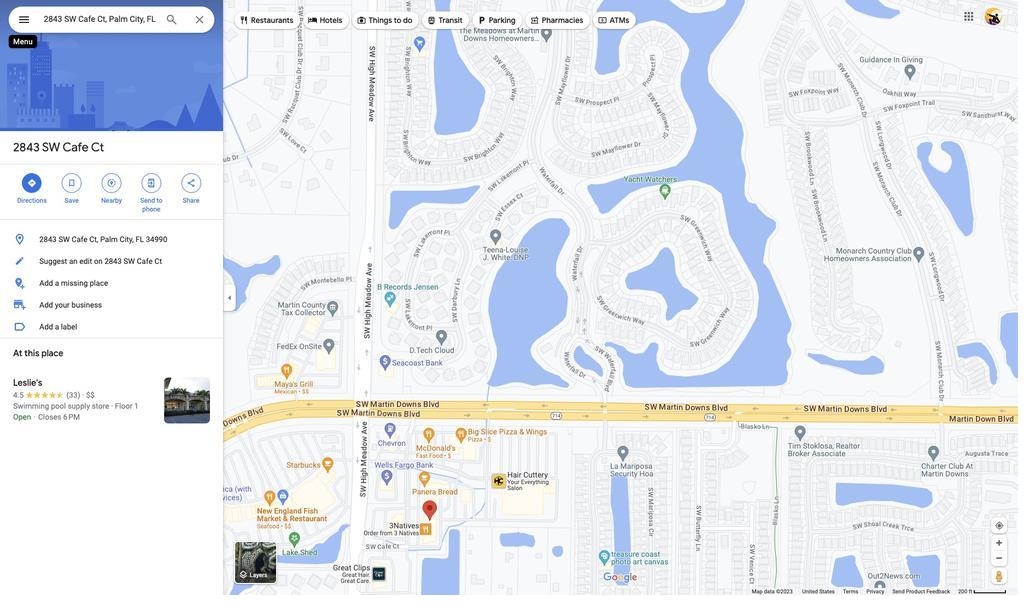 Task type: describe. For each thing, give the bounding box(es) containing it.
parking
[[489, 15, 516, 25]]

200
[[959, 589, 968, 595]]

on
[[94, 257, 103, 266]]

send for send to phone
[[140, 197, 155, 205]]

sw for 2843 sw cafe ct, palm city, fl 34990
[[58, 235, 70, 244]]


[[186, 177, 196, 189]]

 hotels
[[308, 14, 343, 26]]

swimming pool supply store · floor 1 open ⋅ closes 6 pm
[[13, 402, 139, 422]]

show your location image
[[995, 521, 1005, 531]]

map
[[752, 589, 763, 595]]

6 pm
[[63, 413, 80, 422]]

an
[[69, 257, 78, 266]]

a for missing
[[55, 279, 59, 288]]

closes
[[38, 413, 61, 422]]

to inside  things to do
[[394, 15, 402, 25]]

 things to do
[[357, 14, 413, 26]]

add for add a label
[[39, 323, 53, 332]]

4.5
[[13, 391, 24, 400]]

at
[[13, 349, 22, 360]]

0 vertical spatial ct
[[91, 140, 104, 155]]

business
[[72, 301, 102, 310]]

suggest an edit on 2843 sw cafe ct button
[[0, 251, 223, 273]]

 search field
[[9, 7, 214, 35]]

directions
[[17, 197, 47, 205]]

add your business link
[[0, 294, 223, 316]]

place inside button
[[90, 279, 108, 288]]

layers
[[250, 573, 268, 580]]

pool
[[51, 402, 66, 411]]

ct,
[[89, 235, 98, 244]]

phone
[[142, 206, 161, 213]]

1 vertical spatial place
[[41, 349, 63, 360]]

share
[[183, 197, 200, 205]]

google maps element
[[0, 0, 1019, 596]]

actions for 2843 sw cafe ct region
[[0, 165, 223, 219]]

 button
[[9, 7, 39, 35]]

 atms
[[598, 14, 630, 26]]

2843 sw cafe ct, palm city, fl 34990
[[39, 235, 167, 244]]

map data ©2023
[[752, 589, 795, 595]]

edit
[[79, 257, 92, 266]]

add for add your business
[[39, 301, 53, 310]]

city,
[[120, 235, 134, 244]]

collapse side panel image
[[224, 292, 236, 304]]

0 vertical spatial ·
[[82, 391, 84, 400]]

add a missing place button
[[0, 273, 223, 294]]


[[239, 14, 249, 26]]

restaurants
[[251, 15, 294, 25]]

floor
[[115, 402, 132, 411]]

nearby
[[101, 197, 122, 205]]

store
[[92, 402, 109, 411]]

(33)
[[66, 391, 80, 400]]

 transit
[[427, 14, 463, 26]]

$$
[[86, 391, 95, 400]]

transit
[[439, 15, 463, 25]]

fl
[[136, 235, 144, 244]]

200 ft
[[959, 589, 973, 595]]

2843 sw cafe ct
[[13, 140, 104, 155]]

privacy button
[[867, 589, 885, 596]]

add for add a missing place
[[39, 279, 53, 288]]

add your business
[[39, 301, 102, 310]]

2843 sw cafe ct, palm city, fl 34990 button
[[0, 229, 223, 251]]

leslie's
[[13, 378, 42, 389]]


[[598, 14, 608, 26]]

terms button
[[844, 589, 859, 596]]

send product feedback button
[[893, 589, 951, 596]]

send product feedback
[[893, 589, 951, 595]]

missing
[[61, 279, 88, 288]]


[[18, 12, 31, 27]]


[[357, 14, 367, 26]]

· $$
[[82, 391, 95, 400]]

feedback
[[927, 589, 951, 595]]


[[530, 14, 540, 26]]

cafe inside button
[[137, 257, 153, 266]]

add a label
[[39, 323, 77, 332]]

to inside send to phone
[[157, 197, 163, 205]]

united states button
[[803, 589, 835, 596]]



Task type: locate. For each thing, give the bounding box(es) containing it.
send left product on the bottom right of the page
[[893, 589, 905, 595]]

1 add from the top
[[39, 279, 53, 288]]

to up phone
[[157, 197, 163, 205]]

1 horizontal spatial ·
[[111, 402, 113, 411]]

3 add from the top
[[39, 323, 53, 332]]

at this place
[[13, 349, 63, 360]]

send inside button
[[893, 589, 905, 595]]

1 vertical spatial 2843
[[39, 235, 57, 244]]

footer containing map data ©2023
[[752, 589, 959, 596]]

2843 for 2843 sw cafe ct, palm city, fl 34990
[[39, 235, 57, 244]]

2 vertical spatial sw
[[124, 257, 135, 266]]

swimming
[[13, 402, 49, 411]]

a
[[55, 279, 59, 288], [55, 323, 59, 332]]

do
[[403, 15, 413, 25]]

0 horizontal spatial ct
[[91, 140, 104, 155]]

this
[[24, 349, 39, 360]]

ct inside button
[[155, 257, 162, 266]]

1 vertical spatial sw
[[58, 235, 70, 244]]

privacy
[[867, 589, 885, 595]]


[[27, 177, 37, 189]]

1 a from the top
[[55, 279, 59, 288]]

4.5 stars 33 reviews image
[[13, 390, 80, 401]]

add left your
[[39, 301, 53, 310]]

your
[[55, 301, 70, 310]]

1 vertical spatial add
[[39, 301, 53, 310]]


[[147, 177, 156, 189]]

supply
[[68, 402, 90, 411]]

cafe down fl
[[137, 257, 153, 266]]

add inside button
[[39, 279, 53, 288]]

1 horizontal spatial send
[[893, 589, 905, 595]]

1 vertical spatial ·
[[111, 402, 113, 411]]

2843 for 2843 sw cafe ct
[[13, 140, 40, 155]]

price: moderate image
[[86, 391, 95, 400]]

data
[[765, 589, 775, 595]]

0 horizontal spatial ·
[[82, 391, 84, 400]]

1 horizontal spatial place
[[90, 279, 108, 288]]

cafe up 
[[63, 140, 89, 155]]

product
[[907, 589, 926, 595]]

send up phone
[[140, 197, 155, 205]]

34990
[[146, 235, 167, 244]]

a for label
[[55, 323, 59, 332]]

add inside button
[[39, 323, 53, 332]]

cafe for ct,
[[72, 235, 88, 244]]

0 horizontal spatial place
[[41, 349, 63, 360]]

sw for 2843 sw cafe ct
[[42, 140, 60, 155]]

1
[[134, 402, 139, 411]]

1 horizontal spatial to
[[394, 15, 402, 25]]

label
[[61, 323, 77, 332]]

sw inside button
[[124, 257, 135, 266]]

 pharmacies
[[530, 14, 584, 26]]

sw inside "button"
[[58, 235, 70, 244]]

cafe for ct
[[63, 140, 89, 155]]

0 vertical spatial add
[[39, 279, 53, 288]]

united
[[803, 589, 819, 595]]

a left label
[[55, 323, 59, 332]]

 restaurants
[[239, 14, 294, 26]]

1 vertical spatial ct
[[155, 257, 162, 266]]

open
[[13, 413, 31, 422]]

hotels
[[320, 15, 343, 25]]

0 vertical spatial place
[[90, 279, 108, 288]]

2843 sw cafe ct main content
[[0, 0, 223, 596]]

save
[[65, 197, 79, 205]]

a left the missing
[[55, 279, 59, 288]]

united states
[[803, 589, 835, 595]]

0 vertical spatial send
[[140, 197, 155, 205]]

None field
[[44, 13, 156, 26]]

cafe inside "button"
[[72, 235, 88, 244]]

add
[[39, 279, 53, 288], [39, 301, 53, 310], [39, 323, 53, 332]]

0 horizontal spatial send
[[140, 197, 155, 205]]

ct down '34990' on the top left of page
[[155, 257, 162, 266]]

add a label button
[[0, 316, 223, 338]]

· left $$
[[82, 391, 84, 400]]

place right this
[[41, 349, 63, 360]]

0 vertical spatial 2843
[[13, 140, 40, 155]]

©2023
[[777, 589, 793, 595]]

2 a from the top
[[55, 323, 59, 332]]


[[67, 177, 77, 189]]

2 add from the top
[[39, 301, 53, 310]]

ft
[[969, 589, 973, 595]]

0 vertical spatial sw
[[42, 140, 60, 155]]

2843
[[13, 140, 40, 155], [39, 235, 57, 244], [105, 257, 122, 266]]

0 vertical spatial a
[[55, 279, 59, 288]]

cafe left ct,
[[72, 235, 88, 244]]

atms
[[610, 15, 630, 25]]

1 vertical spatial cafe
[[72, 235, 88, 244]]

suggest
[[39, 257, 67, 266]]

1 vertical spatial send
[[893, 589, 905, 595]]

zoom in image
[[996, 540, 1004, 548]]

things
[[369, 15, 392, 25]]


[[308, 14, 318, 26]]

200 ft button
[[959, 589, 1007, 595]]

0 horizontal spatial to
[[157, 197, 163, 205]]

· inside swimming pool supply store · floor 1 open ⋅ closes 6 pm
[[111, 402, 113, 411]]

send for send product feedback
[[893, 589, 905, 595]]

2 vertical spatial cafe
[[137, 257, 153, 266]]

0 vertical spatial cafe
[[63, 140, 89, 155]]

a inside button
[[55, 323, 59, 332]]

google account: ben nelson  
(ben.nelson1980@gmail.com) image
[[985, 7, 1003, 25]]

2843 inside button
[[105, 257, 122, 266]]

place down on
[[90, 279, 108, 288]]

to
[[394, 15, 402, 25], [157, 197, 163, 205]]

cafe
[[63, 140, 89, 155], [72, 235, 88, 244], [137, 257, 153, 266]]

1 vertical spatial a
[[55, 323, 59, 332]]

a inside button
[[55, 279, 59, 288]]

states
[[820, 589, 835, 595]]

0 vertical spatial to
[[394, 15, 402, 25]]

1 horizontal spatial ct
[[155, 257, 162, 266]]

add down suggest
[[39, 279, 53, 288]]

2843 right on
[[105, 257, 122, 266]]

2843 up suggest
[[39, 235, 57, 244]]

palm
[[100, 235, 118, 244]]

· right store
[[111, 402, 113, 411]]

sw
[[42, 140, 60, 155], [58, 235, 70, 244], [124, 257, 135, 266]]

add a missing place
[[39, 279, 108, 288]]

2843 SW Cafe Ct, Palm City, FL 34990 field
[[9, 7, 214, 33]]


[[107, 177, 117, 189]]

2 vertical spatial add
[[39, 323, 53, 332]]

none field inside 2843 sw cafe ct, palm city, fl 34990 field
[[44, 13, 156, 26]]

to left do
[[394, 15, 402, 25]]

 parking
[[477, 14, 516, 26]]


[[427, 14, 437, 26]]

ct up actions for 2843 sw cafe ct region
[[91, 140, 104, 155]]

·
[[82, 391, 84, 400], [111, 402, 113, 411]]

zoom out image
[[996, 555, 1004, 563]]

pharmacies
[[542, 15, 584, 25]]

suggest an edit on 2843 sw cafe ct
[[39, 257, 162, 266]]

2 vertical spatial 2843
[[105, 257, 122, 266]]

2843 inside "button"
[[39, 235, 57, 244]]


[[477, 14, 487, 26]]

show street view coverage image
[[992, 569, 1008, 585]]

send inside send to phone
[[140, 197, 155, 205]]

footer
[[752, 589, 959, 596]]

1 vertical spatial to
[[157, 197, 163, 205]]

ct
[[91, 140, 104, 155], [155, 257, 162, 266]]

footer inside google maps element
[[752, 589, 959, 596]]

⋅
[[33, 413, 36, 422]]

send to phone
[[140, 197, 163, 213]]

add left label
[[39, 323, 53, 332]]

2843 up 
[[13, 140, 40, 155]]

place
[[90, 279, 108, 288], [41, 349, 63, 360]]

terms
[[844, 589, 859, 595]]



Task type: vqa. For each thing, say whether or not it's contained in the screenshot.
results
no



